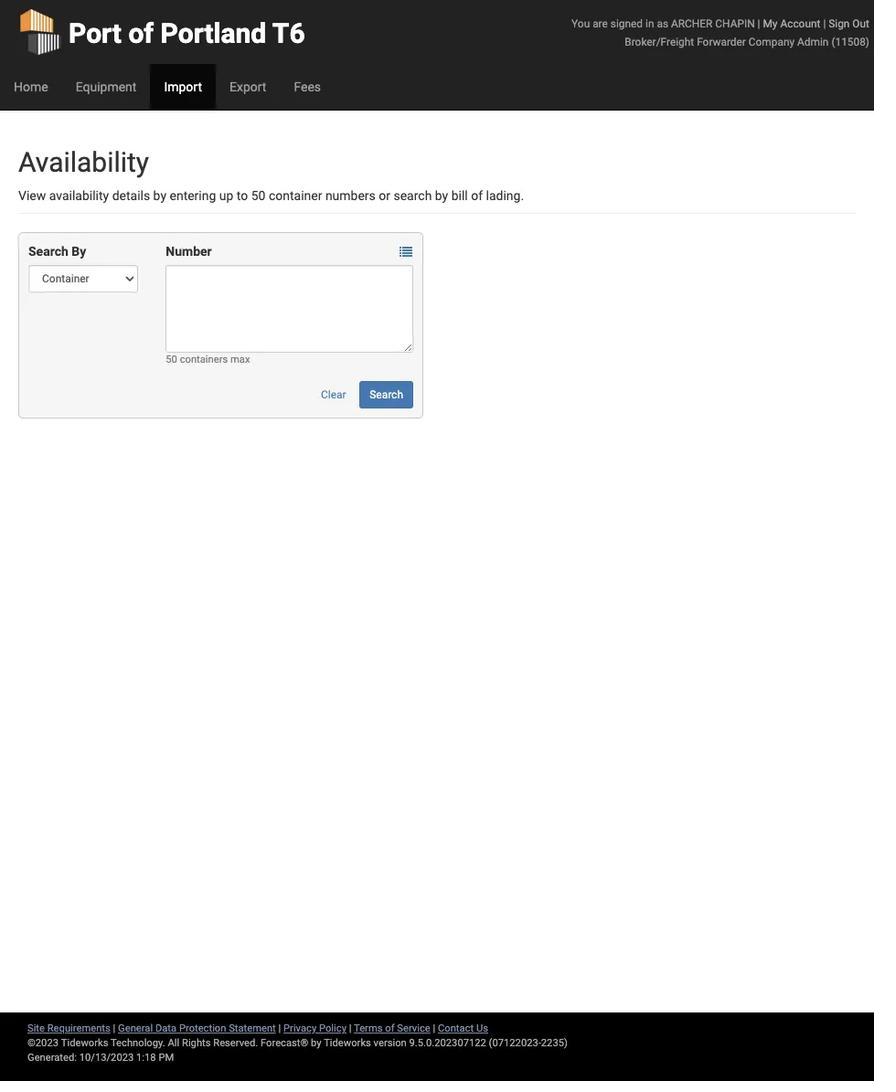 Task type: vqa. For each thing, say whether or not it's contained in the screenshot.
Forecast® at the left bottom
yes



Task type: describe. For each thing, give the bounding box(es) containing it.
max
[[230, 354, 250, 366]]

site requirements link
[[27, 1023, 110, 1035]]

t6
[[272, 17, 305, 49]]

0 horizontal spatial by
[[153, 188, 166, 203]]

chapin
[[715, 17, 755, 30]]

general
[[118, 1023, 153, 1035]]

signed
[[611, 17, 643, 30]]

to
[[237, 188, 248, 203]]

pm
[[159, 1052, 174, 1064]]

fees button
[[280, 64, 335, 110]]

availability
[[18, 146, 149, 178]]

my
[[763, 17, 778, 30]]

portland
[[161, 17, 266, 49]]

import button
[[150, 64, 216, 110]]

up
[[219, 188, 233, 203]]

(11508)
[[831, 36, 869, 48]]

containers
[[180, 354, 228, 366]]

(07122023-
[[489, 1038, 541, 1050]]

1:18
[[136, 1052, 156, 1064]]

out
[[852, 17, 869, 30]]

clear button
[[311, 381, 356, 409]]

search by
[[28, 244, 86, 259]]

in
[[645, 17, 654, 30]]

privacy
[[283, 1023, 317, 1035]]

| up 9.5.0.202307122
[[433, 1023, 435, 1035]]

general data protection statement link
[[118, 1023, 276, 1035]]

privacy policy link
[[283, 1023, 346, 1035]]

tideworks
[[324, 1038, 371, 1050]]

terms
[[354, 1023, 383, 1035]]

equipment
[[76, 80, 137, 94]]

9.5.0.202307122
[[409, 1038, 486, 1050]]

rights
[[182, 1038, 211, 1050]]

fees
[[294, 80, 321, 94]]

2235)
[[541, 1038, 568, 1050]]

| up the 'forecast®'
[[278, 1023, 281, 1035]]

technology.
[[111, 1038, 165, 1050]]

import
[[164, 80, 202, 94]]

1 vertical spatial of
[[471, 188, 483, 203]]

equipment button
[[62, 64, 150, 110]]

0 vertical spatial 50
[[251, 188, 266, 203]]

search for search
[[370, 389, 403, 401]]

site requirements | general data protection statement | privacy policy | terms of service | contact us ©2023 tideworks technology. all rights reserved. forecast® by tideworks version 9.5.0.202307122 (07122023-2235) generated: 10/13/2023 1:18 pm
[[27, 1023, 568, 1064]]

or
[[379, 188, 390, 203]]

50 containers max
[[166, 354, 250, 366]]

search
[[394, 188, 432, 203]]

company
[[749, 36, 795, 48]]

us
[[476, 1023, 488, 1035]]

port
[[69, 17, 122, 49]]

search button
[[359, 381, 413, 409]]

by
[[72, 244, 86, 259]]

sign
[[829, 17, 850, 30]]

my account link
[[763, 17, 820, 30]]

view
[[18, 188, 46, 203]]



Task type: locate. For each thing, give the bounding box(es) containing it.
| left sign
[[823, 17, 826, 30]]

©2023 tideworks
[[27, 1038, 108, 1050]]

broker/freight
[[625, 36, 694, 48]]

by inside site requirements | general data protection statement | privacy policy | terms of service | contact us ©2023 tideworks technology. all rights reserved. forecast® by tideworks version 9.5.0.202307122 (07122023-2235) generated: 10/13/2023 1:18 pm
[[311, 1038, 321, 1050]]

sign out link
[[829, 17, 869, 30]]

forwarder
[[697, 36, 746, 48]]

of right port
[[128, 17, 154, 49]]

| left general
[[113, 1023, 115, 1035]]

50 left containers
[[166, 354, 177, 366]]

bill
[[451, 188, 468, 203]]

1 horizontal spatial by
[[311, 1038, 321, 1050]]

50
[[251, 188, 266, 203], [166, 354, 177, 366]]

2 horizontal spatial by
[[435, 188, 448, 203]]

entering
[[170, 188, 216, 203]]

of up version
[[385, 1023, 395, 1035]]

data
[[155, 1023, 177, 1035]]

terms of service link
[[354, 1023, 430, 1035]]

you are signed in as archer chapin | my account | sign out broker/freight forwarder company admin (11508)
[[571, 17, 869, 48]]

contact us link
[[438, 1023, 488, 1035]]

10/13/2023
[[79, 1052, 134, 1064]]

version
[[374, 1038, 407, 1050]]

search
[[28, 244, 68, 259], [370, 389, 403, 401]]

of
[[128, 17, 154, 49], [471, 188, 483, 203], [385, 1023, 395, 1035]]

of inside site requirements | general data protection statement | privacy policy | terms of service | contact us ©2023 tideworks technology. all rights reserved. forecast® by tideworks version 9.5.0.202307122 (07122023-2235) generated: 10/13/2023 1:18 pm
[[385, 1023, 395, 1035]]

admin
[[797, 36, 829, 48]]

by left bill
[[435, 188, 448, 203]]

you
[[571, 17, 590, 30]]

by
[[153, 188, 166, 203], [435, 188, 448, 203], [311, 1038, 321, 1050]]

of inside "port of portland t6" link
[[128, 17, 154, 49]]

details
[[112, 188, 150, 203]]

search right clear button
[[370, 389, 403, 401]]

number
[[166, 244, 212, 259]]

Number text field
[[166, 265, 413, 353]]

contact
[[438, 1023, 474, 1035]]

1 horizontal spatial of
[[385, 1023, 395, 1035]]

0 horizontal spatial of
[[128, 17, 154, 49]]

0 vertical spatial search
[[28, 244, 68, 259]]

show list image
[[400, 246, 412, 259]]

export button
[[216, 64, 280, 110]]

forecast®
[[261, 1038, 308, 1050]]

| left my
[[758, 17, 760, 30]]

1 horizontal spatial search
[[370, 389, 403, 401]]

search inside search button
[[370, 389, 403, 401]]

service
[[397, 1023, 430, 1035]]

2 vertical spatial of
[[385, 1023, 395, 1035]]

port of portland t6
[[69, 17, 305, 49]]

view availability details by entering up to 50 container numbers or search by bill of lading.
[[18, 188, 524, 203]]

numbers
[[325, 188, 376, 203]]

statement
[[229, 1023, 276, 1035]]

|
[[758, 17, 760, 30], [823, 17, 826, 30], [113, 1023, 115, 1035], [278, 1023, 281, 1035], [349, 1023, 352, 1035], [433, 1023, 435, 1035]]

reserved.
[[213, 1038, 258, 1050]]

1 horizontal spatial 50
[[251, 188, 266, 203]]

search for search by
[[28, 244, 68, 259]]

lading.
[[486, 188, 524, 203]]

home
[[14, 80, 48, 94]]

home button
[[0, 64, 62, 110]]

container
[[269, 188, 322, 203]]

protection
[[179, 1023, 226, 1035]]

are
[[593, 17, 608, 30]]

1 vertical spatial search
[[370, 389, 403, 401]]

availability
[[49, 188, 109, 203]]

archer
[[671, 17, 713, 30]]

clear
[[321, 389, 346, 401]]

50 right to
[[251, 188, 266, 203]]

requirements
[[47, 1023, 110, 1035]]

policy
[[319, 1023, 346, 1035]]

2 horizontal spatial of
[[471, 188, 483, 203]]

as
[[657, 17, 668, 30]]

search left by
[[28, 244, 68, 259]]

0 horizontal spatial search
[[28, 244, 68, 259]]

0 vertical spatial of
[[128, 17, 154, 49]]

export
[[229, 80, 266, 94]]

by right details
[[153, 188, 166, 203]]

site
[[27, 1023, 45, 1035]]

by down privacy policy link
[[311, 1038, 321, 1050]]

port of portland t6 link
[[18, 0, 305, 64]]

account
[[780, 17, 820, 30]]

| up tideworks
[[349, 1023, 352, 1035]]

0 horizontal spatial 50
[[166, 354, 177, 366]]

1 vertical spatial 50
[[166, 354, 177, 366]]

all
[[168, 1038, 179, 1050]]

generated:
[[27, 1052, 77, 1064]]

of right bill
[[471, 188, 483, 203]]



